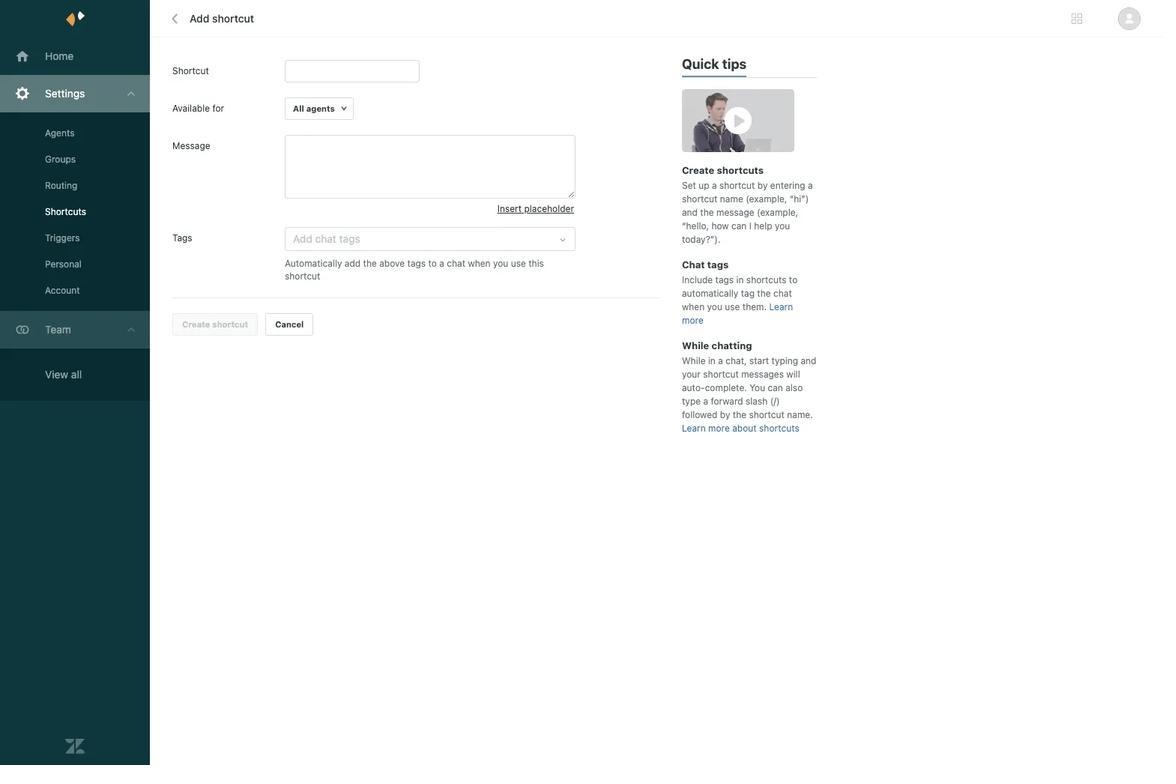 Task type: describe. For each thing, give the bounding box(es) containing it.
learn more about shortcuts link
[[682, 423, 800, 434]]

Shortcut text field
[[285, 60, 420, 82]]

use inside the include tags in shortcuts to automatically tag the chat when you use them.
[[725, 301, 740, 313]]

all
[[293, 103, 304, 113]]

up
[[699, 180, 710, 191]]

chat,
[[726, 355, 747, 367]]

message
[[717, 207, 755, 218]]

account
[[45, 285, 80, 296]]

shortcut right add
[[212, 12, 254, 25]]

type
[[682, 396, 701, 407]]

also
[[786, 382, 803, 394]]

and inside while chatting while in a chat, start typing and your shortcut messages will auto-complete. you can also type a forward slash (/) followed by the shortcut name. learn more about shortcuts
[[801, 355, 817, 367]]

for
[[212, 103, 224, 114]]

groups
[[45, 154, 76, 165]]

tags
[[172, 232, 192, 244]]

shortcut up name
[[720, 180, 755, 191]]

followed
[[682, 409, 718, 421]]

more inside learn more
[[682, 315, 704, 326]]

team
[[45, 323, 71, 336]]

shortcut inside button
[[212, 320, 248, 329]]

more inside while chatting while in a chat, start typing and your shortcut messages will auto-complete. you can also type a forward slash (/) followed by the shortcut name. learn more about shortcuts
[[709, 423, 730, 434]]

learn inside while chatting while in a chat, start typing and your shortcut messages will auto-complete. you can also type a forward slash (/) followed by the shortcut name. learn more about shortcuts
[[682, 423, 706, 434]]

learn more
[[682, 301, 793, 326]]

chat inside automatically add the above tags to a chat when you use this shortcut
[[447, 258, 466, 269]]

your
[[682, 369, 701, 380]]

1 vertical spatial (example,
[[757, 207, 799, 218]]

use inside automatically add the above tags to a chat when you use this shortcut
[[511, 258, 526, 269]]

routing
[[45, 180, 78, 191]]

shortcut down (/)
[[749, 409, 785, 421]]

slash
[[746, 396, 768, 407]]

forward
[[711, 396, 744, 407]]

name.
[[787, 409, 813, 421]]

you inside 'create shortcuts set up a shortcut by entering a shortcut name (example, "hi") and the message (example, "hello, how can i help you today?").'
[[775, 220, 790, 232]]

how
[[712, 220, 729, 232]]

auto-
[[682, 382, 705, 394]]

today?").
[[682, 234, 721, 245]]

shortcut inside automatically add the above tags to a chat when you use this shortcut
[[285, 271, 320, 282]]

a up "hi")
[[808, 180, 813, 191]]

start
[[750, 355, 769, 367]]

Message text field
[[285, 135, 576, 199]]

by inside while chatting while in a chat, start typing and your shortcut messages will auto-complete. you can also type a forward slash (/) followed by the shortcut name. learn more about shortcuts
[[720, 409, 731, 421]]

this
[[529, 258, 544, 269]]

i
[[750, 220, 752, 232]]

quick tips
[[682, 56, 747, 72]]

a inside automatically add the above tags to a chat when you use this shortcut
[[440, 258, 445, 269]]

placeholder
[[524, 203, 574, 214]]

agents
[[306, 103, 335, 113]]

automatically
[[285, 258, 342, 269]]

tag
[[741, 288, 755, 299]]

can inside while chatting while in a chat, start typing and your shortcut messages will auto-complete. you can also type a forward slash (/) followed by the shortcut name. learn more about shortcuts
[[768, 382, 783, 394]]

can inside 'create shortcuts set up a shortcut by entering a shortcut name (example, "hi") and the message (example, "hello, how can i help you today?").'
[[732, 220, 747, 232]]

them.
[[743, 301, 767, 313]]

add
[[345, 258, 361, 269]]

insert
[[498, 203, 522, 214]]

a right up
[[712, 180, 717, 191]]

triggers
[[45, 232, 80, 244]]

all
[[71, 368, 82, 381]]

zendesk products image
[[1072, 13, 1083, 24]]

create shortcuts set up a shortcut by entering a shortcut name (example, "hi") and the message (example, "hello, how can i help you today?").
[[682, 164, 813, 245]]

the inside automatically add the above tags to a chat when you use this shortcut
[[363, 258, 377, 269]]

available
[[172, 103, 210, 114]]

in inside while chatting while in a chat, start typing and your shortcut messages will auto-complete. you can also type a forward slash (/) followed by the shortcut name. learn more about shortcuts
[[708, 355, 716, 367]]

when inside the include tags in shortcuts to automatically tag the chat when you use them.
[[682, 301, 705, 313]]

you inside the include tags in shortcuts to automatically tag the chat when you use them.
[[707, 301, 723, 313]]

a right type
[[704, 396, 709, 407]]

by inside 'create shortcuts set up a shortcut by entering a shortcut name (example, "hi") and the message (example, "hello, how can i help you today?").'
[[758, 180, 768, 191]]

insert placeholder button
[[498, 199, 574, 220]]

cancel button
[[266, 314, 314, 336]]

quick
[[682, 56, 719, 72]]

"hello,
[[682, 220, 709, 232]]

help
[[754, 220, 773, 232]]

automatically
[[682, 288, 739, 299]]

create shortcut button
[[172, 314, 258, 336]]

(/)
[[771, 396, 780, 407]]



Task type: locate. For each thing, give the bounding box(es) containing it.
1 horizontal spatial to
[[789, 274, 798, 286]]

0 horizontal spatial can
[[732, 220, 747, 232]]

when down automatically
[[682, 301, 705, 313]]

available for
[[172, 103, 224, 114]]

the up learn more about shortcuts link
[[733, 409, 747, 421]]

1 horizontal spatial chat
[[774, 288, 792, 299]]

tags
[[408, 258, 426, 269], [708, 259, 729, 271], [716, 274, 734, 286]]

shortcuts inside the include tags in shortcuts to automatically tag the chat when you use them.
[[747, 274, 787, 286]]

create
[[682, 164, 715, 176], [182, 320, 210, 329]]

0 vertical spatial learn
[[770, 301, 793, 313]]

tags right above
[[408, 258, 426, 269]]

chat tags
[[682, 259, 729, 271]]

to down "add chat tags" field on the left top
[[428, 258, 437, 269]]

shortcut down up
[[682, 193, 718, 205]]

Add chat tags field
[[293, 230, 550, 248]]

"hi")
[[790, 193, 809, 205]]

0 vertical spatial and
[[682, 207, 698, 218]]

1 vertical spatial while
[[682, 355, 706, 367]]

settings
[[45, 87, 85, 100]]

1 vertical spatial and
[[801, 355, 817, 367]]

and inside 'create shortcuts set up a shortcut by entering a shortcut name (example, "hi") and the message (example, "hello, how can i help you today?").'
[[682, 207, 698, 218]]

a down "add chat tags" field on the left top
[[440, 258, 445, 269]]

chat
[[447, 258, 466, 269], [774, 288, 792, 299]]

create for shortcuts
[[682, 164, 715, 176]]

0 vertical spatial shortcuts
[[717, 164, 764, 176]]

2 horizontal spatial you
[[775, 220, 790, 232]]

all agents button
[[285, 97, 354, 120]]

cancel
[[275, 320, 304, 329]]

tags right chat
[[708, 259, 729, 271]]

can left i
[[732, 220, 747, 232]]

add shortcut
[[190, 12, 254, 25]]

the right add
[[363, 258, 377, 269]]

tags inside the include tags in shortcuts to automatically tag the chat when you use them.
[[716, 274, 734, 286]]

add
[[190, 12, 210, 25]]

2 vertical spatial you
[[707, 301, 723, 313]]

the inside the include tags in shortcuts to automatically tag the chat when you use them.
[[758, 288, 771, 299]]

0 horizontal spatial create
[[182, 320, 210, 329]]

when inside automatically add the above tags to a chat when you use this shortcut
[[468, 258, 491, 269]]

above
[[380, 258, 405, 269]]

more down automatically
[[682, 315, 704, 326]]

1 vertical spatial can
[[768, 382, 783, 394]]

and right typing
[[801, 355, 817, 367]]

1 vertical spatial use
[[725, 301, 740, 313]]

in up tag
[[737, 274, 744, 286]]

insert placeholder
[[498, 203, 574, 214]]

while
[[682, 340, 710, 352], [682, 355, 706, 367]]

complete.
[[705, 382, 747, 394]]

0 vertical spatial when
[[468, 258, 491, 269]]

0 vertical spatial create
[[682, 164, 715, 176]]

can up (/)
[[768, 382, 783, 394]]

0 vertical spatial can
[[732, 220, 747, 232]]

use left this
[[511, 258, 526, 269]]

to inside automatically add the above tags to a chat when you use this shortcut
[[428, 258, 437, 269]]

1 vertical spatial in
[[708, 355, 716, 367]]

chat inside the include tags in shortcuts to automatically tag the chat when you use them.
[[774, 288, 792, 299]]

0 horizontal spatial and
[[682, 207, 698, 218]]

you
[[750, 382, 766, 394]]

learn more link
[[682, 301, 793, 326]]

1 vertical spatial shortcuts
[[747, 274, 787, 286]]

chat
[[682, 259, 705, 271]]

shortcuts up tag
[[747, 274, 787, 286]]

about
[[733, 423, 757, 434]]

create shortcut
[[182, 320, 248, 329]]

1 horizontal spatial in
[[737, 274, 744, 286]]

view
[[45, 368, 68, 381]]

1 horizontal spatial when
[[682, 301, 705, 313]]

and
[[682, 207, 698, 218], [801, 355, 817, 367]]

tags inside automatically add the above tags to a chat when you use this shortcut
[[408, 258, 426, 269]]

tags for chat
[[708, 259, 729, 271]]

chat down "add chat tags" field on the left top
[[447, 258, 466, 269]]

shortcuts inside 'create shortcuts set up a shortcut by entering a shortcut name (example, "hi") and the message (example, "hello, how can i help you today?").'
[[717, 164, 764, 176]]

0 horizontal spatial more
[[682, 315, 704, 326]]

you left this
[[493, 258, 509, 269]]

0 vertical spatial in
[[737, 274, 744, 286]]

set
[[682, 180, 696, 191]]

tips
[[723, 56, 747, 72]]

1 vertical spatial learn
[[682, 423, 706, 434]]

tags up automatically
[[716, 274, 734, 286]]

0 horizontal spatial use
[[511, 258, 526, 269]]

will
[[787, 369, 801, 380]]

create inside button
[[182, 320, 210, 329]]

include tags in shortcuts to automatically tag the chat when you use them.
[[682, 274, 798, 313]]

messages
[[742, 369, 784, 380]]

chat right tag
[[774, 288, 792, 299]]

when left this
[[468, 258, 491, 269]]

0 horizontal spatial to
[[428, 258, 437, 269]]

0 vertical spatial more
[[682, 315, 704, 326]]

(example,
[[746, 193, 788, 205], [757, 207, 799, 218]]

1 horizontal spatial create
[[682, 164, 715, 176]]

2 while from the top
[[682, 355, 706, 367]]

1 horizontal spatial can
[[768, 382, 783, 394]]

shortcut
[[212, 12, 254, 25], [720, 180, 755, 191], [682, 193, 718, 205], [285, 271, 320, 282], [212, 320, 248, 329], [704, 369, 739, 380], [749, 409, 785, 421]]

agents
[[45, 127, 75, 139]]

shortcuts
[[45, 206, 86, 217]]

learn
[[770, 301, 793, 313], [682, 423, 706, 434]]

typing
[[772, 355, 799, 367]]

you inside automatically add the above tags to a chat when you use this shortcut
[[493, 258, 509, 269]]

by
[[758, 180, 768, 191], [720, 409, 731, 421]]

shortcuts
[[717, 164, 764, 176], [747, 274, 787, 286], [760, 423, 800, 434]]

view all
[[45, 368, 82, 381]]

0 horizontal spatial when
[[468, 258, 491, 269]]

can
[[732, 220, 747, 232], [768, 382, 783, 394]]

while chatting while in a chat, start typing and your shortcut messages will auto-complete. you can also type a forward slash (/) followed by the shortcut name. learn more about shortcuts
[[682, 340, 817, 434]]

in
[[737, 274, 744, 286], [708, 355, 716, 367]]

you down automatically
[[707, 301, 723, 313]]

use
[[511, 258, 526, 269], [725, 301, 740, 313]]

shortcut left cancel
[[212, 320, 248, 329]]

1 vertical spatial chat
[[774, 288, 792, 299]]

0 horizontal spatial learn
[[682, 423, 706, 434]]

personal
[[45, 259, 82, 270]]

learn inside learn more
[[770, 301, 793, 313]]

a left chat,
[[718, 355, 723, 367]]

1 horizontal spatial by
[[758, 180, 768, 191]]

in inside the include tags in shortcuts to automatically tag the chat when you use them.
[[737, 274, 744, 286]]

0 horizontal spatial by
[[720, 409, 731, 421]]

0 vertical spatial by
[[758, 180, 768, 191]]

the up the "hello,
[[701, 207, 714, 218]]

by down the forward
[[720, 409, 731, 421]]

1 horizontal spatial you
[[707, 301, 723, 313]]

shortcuts inside while chatting while in a chat, start typing and your shortcut messages will auto-complete. you can also type a forward slash (/) followed by the shortcut name. learn more about shortcuts
[[760, 423, 800, 434]]

learn right them.
[[770, 301, 793, 313]]

to
[[428, 258, 437, 269], [789, 274, 798, 286]]

1 horizontal spatial more
[[709, 423, 730, 434]]

shortcut up complete.
[[704, 369, 739, 380]]

learn down followed
[[682, 423, 706, 434]]

and up the "hello,
[[682, 207, 698, 218]]

2 vertical spatial shortcuts
[[760, 423, 800, 434]]

message
[[172, 140, 210, 151]]

name
[[720, 193, 744, 205]]

create inside 'create shortcuts set up a shortcut by entering a shortcut name (example, "hi") and the message (example, "hello, how can i help you today?").'
[[682, 164, 715, 176]]

0 vertical spatial use
[[511, 258, 526, 269]]

to up learn more link at the right
[[789, 274, 798, 286]]

automatically add the above tags to a chat when you use this shortcut
[[285, 258, 544, 282]]

you right help
[[775, 220, 790, 232]]

(example, down entering in the top right of the page
[[746, 193, 788, 205]]

in left chat,
[[708, 355, 716, 367]]

0 vertical spatial chat
[[447, 258, 466, 269]]

0 vertical spatial to
[[428, 258, 437, 269]]

a
[[712, 180, 717, 191], [808, 180, 813, 191], [440, 258, 445, 269], [718, 355, 723, 367], [704, 396, 709, 407]]

the right tag
[[758, 288, 771, 299]]

0 vertical spatial you
[[775, 220, 790, 232]]

the inside 'create shortcuts set up a shortcut by entering a shortcut name (example, "hi") and the message (example, "hello, how can i help you today?").'
[[701, 207, 714, 218]]

when
[[468, 258, 491, 269], [682, 301, 705, 313]]

by left entering in the top right of the page
[[758, 180, 768, 191]]

0 horizontal spatial you
[[493, 258, 509, 269]]

to inside the include tags in shortcuts to automatically tag the chat when you use them.
[[789, 274, 798, 286]]

1 vertical spatial you
[[493, 258, 509, 269]]

1 vertical spatial create
[[182, 320, 210, 329]]

create for shortcut
[[182, 320, 210, 329]]

(example, up help
[[757, 207, 799, 218]]

include
[[682, 274, 713, 286]]

1 vertical spatial by
[[720, 409, 731, 421]]

tags for include
[[716, 274, 734, 286]]

shortcuts up name
[[717, 164, 764, 176]]

1 vertical spatial when
[[682, 301, 705, 313]]

all agents
[[293, 103, 335, 113]]

chatting
[[712, 340, 752, 352]]

0 horizontal spatial chat
[[447, 258, 466, 269]]

shortcut
[[172, 65, 209, 76]]

1 vertical spatial to
[[789, 274, 798, 286]]

entering
[[771, 180, 806, 191]]

0 vertical spatial while
[[682, 340, 710, 352]]

the
[[701, 207, 714, 218], [363, 258, 377, 269], [758, 288, 771, 299], [733, 409, 747, 421]]

more down followed
[[709, 423, 730, 434]]

you
[[775, 220, 790, 232], [493, 258, 509, 269], [707, 301, 723, 313]]

more
[[682, 315, 704, 326], [709, 423, 730, 434]]

0 horizontal spatial in
[[708, 355, 716, 367]]

1 vertical spatial more
[[709, 423, 730, 434]]

1 horizontal spatial learn
[[770, 301, 793, 313]]

1 horizontal spatial use
[[725, 301, 740, 313]]

home
[[45, 49, 74, 62]]

the inside while chatting while in a chat, start typing and your shortcut messages will auto-complete. you can also type a forward slash (/) followed by the shortcut name. learn more about shortcuts
[[733, 409, 747, 421]]

use left them.
[[725, 301, 740, 313]]

shortcuts down name.
[[760, 423, 800, 434]]

1 horizontal spatial and
[[801, 355, 817, 367]]

shortcut down automatically
[[285, 271, 320, 282]]

0 vertical spatial (example,
[[746, 193, 788, 205]]

1 while from the top
[[682, 340, 710, 352]]



Task type: vqa. For each thing, say whether or not it's contained in the screenshot.
Zendesk Support image
no



